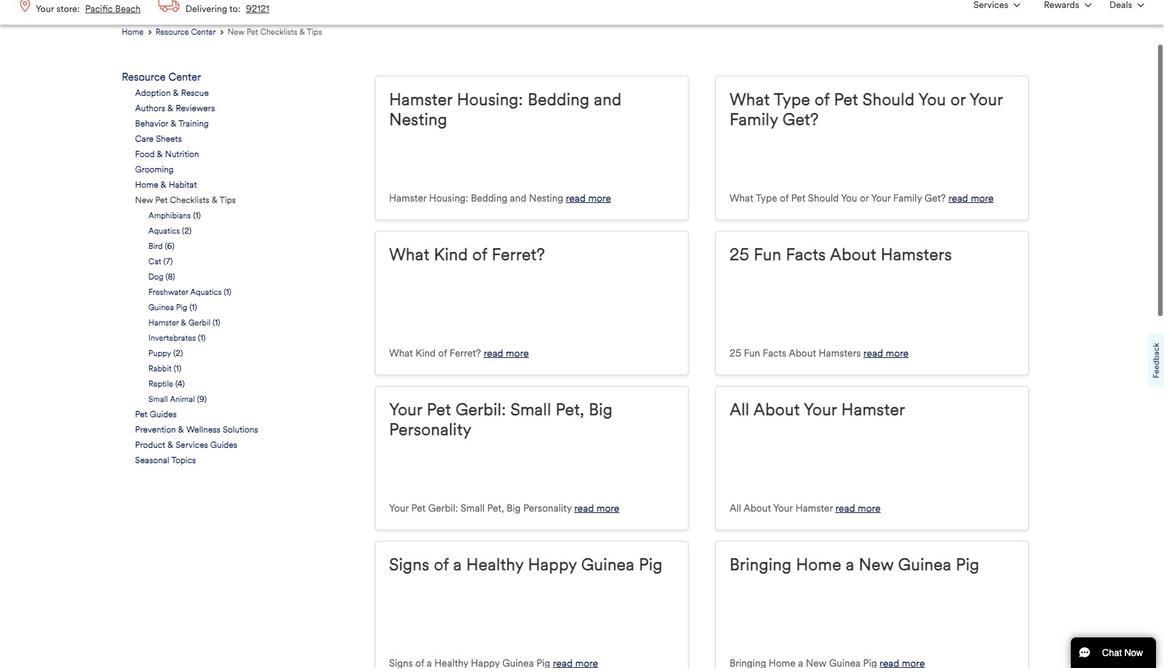 Task type: describe. For each thing, give the bounding box(es) containing it.
rabbit link
[[148, 363, 172, 375]]

and for hamster housing: bedding and nesting read more
[[510, 193, 526, 205]]

healthy
[[466, 555, 524, 575]]

what for what kind of ferret? read more
[[389, 348, 413, 360]]

1 horizontal spatial guides
[[210, 440, 237, 451]]

1 list from the left
[[11, 0, 279, 25]]

adoption
[[135, 88, 171, 99]]

25 fun facts about hamsters
[[729, 245, 952, 265]]

0 vertical spatial aquatics
[[148, 226, 180, 236]]

(1) up 'gerbil' at the top left of the page
[[189, 302, 197, 312]]

what type of pet should you or your family get? read more
[[729, 193, 994, 205]]

hamster inside resource center adoption & rescue authors & reviewers behavior & training care sheets food & nutrition grooming home & habitat new pet checklists & tips amphibians (1) aquatics (2) bird (6) cat (7) dog (8) freshwater aquatics (1) guinea pig (1) hamster & gerbil (1) invertebrates (1) puppy (2) rabbit (1) reptile (4) small animal (9) pet guides prevention & wellness solutions product & services guides seasonal topics
[[148, 318, 179, 328]]

authors
[[135, 103, 165, 114]]

food & nutrition link
[[135, 149, 199, 161]]

carat down icon 13 image for carat down icon 13 dropdown button on the right
[[1014, 3, 1020, 7]]

care sheets link
[[135, 133, 182, 145]]

carat down icon 13 image for 1st carat down icon 13 popup button
[[1085, 3, 1091, 7]]

get? for what type of pet should you or your family get?
[[782, 109, 819, 130]]

tips inside resource center adoption & rescue authors & reviewers behavior & training care sheets food & nutrition grooming home & habitat new pet checklists & tips amphibians (1) aquatics (2) bird (6) cat (7) dog (8) freshwater aquatics (1) guinea pig (1) hamster & gerbil (1) invertebrates (1) puppy (2) rabbit (1) reptile (4) small animal (9) pet guides prevention & wellness solutions product & services guides seasonal topics
[[220, 195, 236, 206]]

animal
[[170, 394, 195, 404]]

0 vertical spatial new
[[228, 27, 244, 37]]

small animal link
[[148, 394, 195, 406]]

what for what type of pet should you or your family get?
[[729, 89, 770, 110]]

2 carat down icon 13 button from the left
[[1102, 0, 1152, 19]]

training
[[178, 119, 209, 129]]

all for all about your hamster
[[729, 400, 749, 420]]

(9)
[[197, 394, 207, 404]]

reptile link
[[148, 378, 173, 390]]

pet inside the your pet gerbil: small pet, big personality
[[427, 400, 451, 420]]

2 horizontal spatial guinea
[[898, 555, 951, 575]]

should for what type of pet should you or your family get?
[[863, 89, 915, 110]]

habitat
[[169, 180, 197, 191]]

grooming
[[135, 165, 174, 175]]

of for what type of pet should you or your family get? read more
[[780, 193, 789, 205]]

behavior & training link
[[135, 118, 209, 130]]

1 vertical spatial (2)
[[173, 348, 183, 358]]

carat down icon 13 image for 1st carat down icon 13 popup button from the right
[[1138, 3, 1144, 7]]

resource center
[[155, 27, 216, 37]]

(1) up (4)
[[174, 364, 181, 374]]

pet inside what type of pet should you or your family get?
[[834, 89, 858, 110]]

housing: for hamster housing: bedding and nesting read more
[[429, 193, 468, 205]]

cat link
[[148, 256, 161, 268]]

dog link
[[148, 271, 163, 283]]

seasonal topics link
[[135, 455, 196, 467]]

puppy link
[[148, 348, 171, 360]]

hamster housing: bedding and nesting
[[389, 89, 622, 130]]

2 horizontal spatial new
[[859, 555, 894, 575]]

pet guides link
[[135, 409, 177, 421]]

signs of a healthy happy guinea pig
[[389, 555, 663, 575]]

all about your hamster
[[729, 400, 905, 420]]

reptile
[[148, 379, 173, 389]]

rescue
[[181, 88, 209, 99]]

your inside what type of pet should you or your family get?
[[969, 89, 1003, 110]]

a for of
[[453, 555, 462, 575]]

hamster & gerbil link
[[148, 317, 211, 329]]

what type of pet should you or your family get?
[[729, 89, 1003, 130]]

prevention
[[135, 425, 176, 436]]

hamsters for 25 fun facts about hamsters read more
[[819, 348, 861, 360]]

read more link for 25 fun facts about hamsters
[[863, 346, 909, 362]]

services
[[176, 440, 208, 451]]

authors & reviewers link
[[135, 103, 215, 115]]

25 for 25 fun facts about hamsters read more
[[729, 348, 741, 360]]

facts for 25 fun facts about hamsters read more
[[763, 348, 786, 360]]

ferret? for what kind of ferret?
[[492, 245, 545, 265]]

seasonal
[[135, 456, 169, 466]]

grooming link
[[135, 164, 174, 176]]

1 horizontal spatial aquatics
[[190, 287, 222, 297]]

home inside resource center adoption & rescue authors & reviewers behavior & training care sheets food & nutrition grooming home & habitat new pet checklists & tips amphibians (1) aquatics (2) bird (6) cat (7) dog (8) freshwater aquatics (1) guinea pig (1) hamster & gerbil (1) invertebrates (1) puppy (2) rabbit (1) reptile (4) small animal (9) pet guides prevention & wellness solutions product & services guides seasonal topics
[[135, 180, 158, 191]]

wellness
[[186, 425, 220, 436]]

read more link for what kind of ferret?
[[484, 346, 529, 362]]

and for hamster housing: bedding and nesting
[[594, 89, 622, 110]]

pig inside resource center adoption & rescue authors & reviewers behavior & training care sheets food & nutrition grooming home & habitat new pet checklists & tips amphibians (1) aquatics (2) bird (6) cat (7) dog (8) freshwater aquatics (1) guinea pig (1) hamster & gerbil (1) invertebrates (1) puppy (2) rabbit (1) reptile (4) small animal (9) pet guides prevention & wellness solutions product & services guides seasonal topics
[[176, 302, 187, 312]]

of for what kind of ferret? read more
[[438, 348, 447, 360]]

topics
[[171, 456, 196, 466]]

amphibians link
[[148, 210, 191, 222]]

adoption & rescue link
[[135, 87, 209, 99]]

a for home
[[846, 555, 854, 575]]

bird link
[[148, 241, 163, 252]]

cat
[[148, 256, 161, 266]]

25 fun facts about hamsters read more
[[729, 348, 909, 360]]

happy
[[528, 555, 577, 575]]

2 horizontal spatial pig
[[956, 555, 979, 575]]

invertebrates link
[[148, 332, 196, 344]]

small for your pet gerbil: small pet, big personality read more
[[461, 503, 485, 515]]

bringing home a new guinea pig
[[729, 555, 979, 575]]

home link
[[122, 25, 153, 39]]

puppy
[[148, 348, 171, 358]]

your inside the your pet gerbil: small pet, big personality
[[389, 400, 422, 420]]

nesting for hamster housing: bedding and nesting read more
[[529, 193, 563, 205]]

bird
[[148, 241, 163, 251]]

or for what type of pet should you or your family get? read more
[[860, 193, 869, 205]]

(1) right 'gerbil' at the top left of the page
[[213, 318, 220, 328]]

food
[[135, 149, 155, 160]]

behavior
[[135, 119, 168, 129]]

(4)
[[175, 379, 185, 389]]

solutions
[[223, 425, 258, 436]]

product & services guides link
[[135, 440, 237, 452]]

center for resource center adoption & rescue authors & reviewers behavior & training care sheets food & nutrition grooming home & habitat new pet checklists & tips amphibians (1) aquatics (2) bird (6) cat (7) dog (8) freshwater aquatics (1) guinea pig (1) hamster & gerbil (1) invertebrates (1) puppy (2) rabbit (1) reptile (4) small animal (9) pet guides prevention & wellness solutions product & services guides seasonal topics
[[168, 71, 201, 83]]

of for what type of pet should you or your family get?
[[815, 89, 830, 110]]

what for what type of pet should you or your family get? read more
[[729, 193, 753, 205]]



Task type: vqa. For each thing, say whether or not it's contained in the screenshot.


Task type: locate. For each thing, give the bounding box(es) containing it.
gerbil: up signs
[[428, 503, 458, 515]]

kind
[[434, 245, 468, 265], [416, 348, 436, 360]]

center for resource center
[[191, 27, 216, 37]]

gerbil
[[188, 318, 211, 328]]

big for your pet gerbil: small pet, big personality
[[589, 400, 613, 420]]

hamster
[[389, 89, 452, 110], [389, 193, 427, 205], [148, 318, 179, 328], [841, 400, 905, 420], [795, 503, 833, 515]]

1 horizontal spatial family
[[893, 193, 922, 205]]

fun
[[754, 245, 781, 265], [744, 348, 760, 360]]

1 horizontal spatial list
[[964, 0, 1153, 21]]

home down grooming
[[135, 180, 158, 191]]

1 vertical spatial pet,
[[487, 503, 504, 515]]

0 horizontal spatial carat down icon 13 image
[[1014, 3, 1020, 7]]

1 vertical spatial get?
[[924, 193, 946, 205]]

center inside resource center adoption & rescue authors & reviewers behavior & training care sheets food & nutrition grooming home & habitat new pet checklists & tips amphibians (1) aquatics (2) bird (6) cat (7) dog (8) freshwater aquatics (1) guinea pig (1) hamster & gerbil (1) invertebrates (1) puppy (2) rabbit (1) reptile (4) small animal (9) pet guides prevention & wellness solutions product & services guides seasonal topics
[[168, 71, 201, 83]]

should
[[863, 89, 915, 110], [808, 193, 839, 205]]

0 horizontal spatial and
[[510, 193, 526, 205]]

0 vertical spatial all
[[729, 400, 749, 420]]

tips
[[307, 27, 322, 37], [220, 195, 236, 206]]

guinea pig link
[[148, 302, 187, 314]]

nesting for hamster housing: bedding and nesting
[[389, 109, 447, 130]]

freshwater
[[148, 287, 188, 297]]

should inside what type of pet should you or your family get?
[[863, 89, 915, 110]]

resource center link up adoption
[[122, 71, 201, 83]]

(2) right aquatics link
[[182, 226, 192, 236]]

2 carat down icon 13 image from the left
[[1085, 3, 1091, 7]]

big
[[589, 400, 613, 420], [507, 503, 521, 515]]

home & habitat link
[[135, 179, 197, 191]]

should for what type of pet should you or your family get? read more
[[808, 193, 839, 205]]

1 vertical spatial hamsters
[[819, 348, 861, 360]]

all for all about your hamster read more
[[729, 503, 741, 515]]

checklists inside resource center adoption & rescue authors & reviewers behavior & training care sheets food & nutrition grooming home & habitat new pet checklists & tips amphibians (1) aquatics (2) bird (6) cat (7) dog (8) freshwater aquatics (1) guinea pig (1) hamster & gerbil (1) invertebrates (1) puppy (2) rabbit (1) reptile (4) small animal (9) pet guides prevention & wellness solutions product & services guides seasonal topics
[[170, 195, 210, 206]]

2 list from the left
[[964, 0, 1153, 21]]

1 all from the top
[[729, 400, 749, 420]]

facts
[[786, 245, 826, 265], [763, 348, 786, 360]]

0 horizontal spatial hamsters
[[819, 348, 861, 360]]

get?
[[782, 109, 819, 130], [924, 193, 946, 205]]

1 vertical spatial resource
[[122, 71, 166, 83]]

0 horizontal spatial small
[[148, 394, 168, 404]]

resource center link right home link
[[155, 25, 225, 39]]

0 vertical spatial housing:
[[457, 89, 523, 110]]

1 a from the left
[[453, 555, 462, 575]]

housing:
[[457, 89, 523, 110], [429, 193, 468, 205]]

1 vertical spatial all
[[729, 503, 741, 515]]

family for what type of pet should you or your family get? read more
[[893, 193, 922, 205]]

(1) right amphibians
[[193, 211, 201, 221]]

you for what type of pet should you or your family get?
[[918, 89, 946, 110]]

read more link for all about your hamster
[[835, 501, 881, 517]]

of inside what type of pet should you or your family get?
[[815, 89, 830, 110]]

0 vertical spatial facts
[[786, 245, 826, 265]]

0 horizontal spatial nesting
[[389, 109, 447, 130]]

1 horizontal spatial personality
[[523, 503, 572, 515]]

(6)
[[165, 241, 174, 251]]

what for what kind of ferret?
[[389, 245, 429, 265]]

pet, for your pet gerbil: small pet, big personality
[[556, 400, 584, 420]]

(8)
[[166, 272, 175, 282]]

freshwater aquatics link
[[148, 286, 222, 298]]

pet,
[[556, 400, 584, 420], [487, 503, 504, 515]]

1 vertical spatial and
[[510, 193, 526, 205]]

0 horizontal spatial guinea
[[148, 302, 174, 312]]

bedding for hamster housing: bedding and nesting read more
[[471, 193, 507, 205]]

big inside the your pet gerbil: small pet, big personality
[[589, 400, 613, 420]]

kind for what kind of ferret? read more
[[416, 348, 436, 360]]

you inside what type of pet should you or your family get?
[[918, 89, 946, 110]]

0 vertical spatial (2)
[[182, 226, 192, 236]]

1 horizontal spatial get?
[[924, 193, 946, 205]]

home
[[122, 27, 144, 37], [135, 180, 158, 191], [796, 555, 841, 575]]

1 horizontal spatial a
[[846, 555, 854, 575]]

you for what type of pet should you or your family get? read more
[[841, 193, 857, 205]]

type for what type of pet should you or your family get?
[[774, 89, 810, 110]]

(1) right freshwater aquatics link
[[224, 287, 231, 297]]

get? for what type of pet should you or your family get? read more
[[924, 193, 946, 205]]

1 vertical spatial bedding
[[471, 193, 507, 205]]

1 horizontal spatial carat down icon 13 button
[[1102, 0, 1152, 19]]

family inside what type of pet should you or your family get?
[[729, 109, 778, 130]]

what kind of ferret? read more
[[389, 348, 529, 360]]

small inside the your pet gerbil: small pet, big personality
[[510, 400, 551, 420]]

family for what type of pet should you or your family get?
[[729, 109, 778, 130]]

bedding
[[528, 89, 590, 110], [471, 193, 507, 205]]

bedding inside hamster housing: bedding and nesting
[[528, 89, 590, 110]]

1 horizontal spatial hamsters
[[881, 245, 952, 265]]

new
[[228, 27, 244, 37], [135, 195, 153, 206], [859, 555, 894, 575]]

1 vertical spatial family
[[893, 193, 922, 205]]

about
[[830, 245, 876, 265], [789, 348, 816, 360], [753, 400, 800, 420], [743, 503, 771, 515]]

0 vertical spatial bedding
[[528, 89, 590, 110]]

read more link
[[566, 191, 611, 207], [948, 191, 994, 207], [484, 346, 529, 362], [863, 346, 909, 362], [574, 501, 619, 517], [835, 501, 881, 517]]

0 vertical spatial resource center link
[[155, 25, 225, 39]]

0 horizontal spatial tips
[[220, 195, 236, 206]]

and
[[594, 89, 622, 110], [510, 193, 526, 205]]

1 vertical spatial or
[[860, 193, 869, 205]]

1 horizontal spatial tips
[[307, 27, 322, 37]]

amphibians
[[148, 211, 191, 221]]

type inside what type of pet should you or your family get?
[[774, 89, 810, 110]]

(7)
[[163, 256, 173, 266]]

0 horizontal spatial personality
[[389, 420, 472, 440]]

your pet gerbil: small pet, big personality read more
[[389, 503, 619, 515]]

0 vertical spatial or
[[950, 89, 966, 110]]

resource center link
[[155, 25, 225, 39], [122, 71, 201, 83]]

signs
[[389, 555, 429, 575]]

2 vertical spatial home
[[796, 555, 841, 575]]

hamsters for 25 fun facts about hamsters
[[881, 245, 952, 265]]

carat down icon 13 image
[[1014, 3, 1020, 7], [1085, 3, 1091, 7], [1138, 3, 1144, 7]]

family
[[729, 109, 778, 130], [893, 193, 922, 205]]

and inside hamster housing: bedding and nesting
[[594, 89, 622, 110]]

read more link for your pet gerbil: small pet, big personality
[[574, 501, 619, 517]]

1 vertical spatial guides
[[210, 440, 237, 451]]

what kind of ferret?
[[389, 245, 545, 265]]

1 horizontal spatial pet,
[[556, 400, 584, 420]]

housing: for hamster housing: bedding and nesting
[[457, 89, 523, 110]]

hamster housing: bedding and nesting read more
[[389, 193, 611, 205]]

rabbit
[[148, 364, 172, 374]]

0 horizontal spatial should
[[808, 193, 839, 205]]

0 vertical spatial nesting
[[389, 109, 447, 130]]

2 horizontal spatial carat down icon 13 image
[[1138, 3, 1144, 7]]

0 vertical spatial hamsters
[[881, 245, 952, 265]]

nesting inside hamster housing: bedding and nesting
[[389, 109, 447, 130]]

1 carat down icon 13 image from the left
[[1014, 3, 1020, 7]]

2 a from the left
[[846, 555, 854, 575]]

list
[[11, 0, 279, 25], [964, 0, 1153, 21]]

care
[[135, 134, 154, 145]]

your pet gerbil: small pet, big personality
[[389, 400, 613, 440]]

0 vertical spatial resource
[[155, 27, 189, 37]]

home down all about your hamster read more
[[796, 555, 841, 575]]

gerbil: for your pet gerbil: small pet, big personality
[[455, 400, 506, 420]]

0 vertical spatial kind
[[434, 245, 468, 265]]

1 vertical spatial aquatics
[[190, 287, 222, 297]]

reviewers
[[176, 103, 215, 114]]

aquatics link
[[148, 225, 180, 237]]

1 vertical spatial fun
[[744, 348, 760, 360]]

1 vertical spatial you
[[841, 193, 857, 205]]

1 vertical spatial tips
[[220, 195, 236, 206]]

sidebar navigation element
[[122, 71, 323, 467]]

1 horizontal spatial you
[[918, 89, 946, 110]]

2 vertical spatial new
[[859, 555, 894, 575]]

big for your pet gerbil: small pet, big personality read more
[[507, 503, 521, 515]]

1 vertical spatial facts
[[763, 348, 786, 360]]

0 vertical spatial get?
[[782, 109, 819, 130]]

1 horizontal spatial pig
[[639, 555, 663, 575]]

1 vertical spatial nesting
[[529, 193, 563, 205]]

0 horizontal spatial guides
[[150, 410, 177, 420]]

carat down icon 13 button
[[966, 0, 1028, 19]]

1 horizontal spatial checklists
[[260, 27, 297, 37]]

small for your pet gerbil: small pet, big personality
[[510, 400, 551, 420]]

1 vertical spatial personality
[[523, 503, 572, 515]]

guinea inside resource center adoption & rescue authors & reviewers behavior & training care sheets food & nutrition grooming home & habitat new pet checklists & tips amphibians (1) aquatics (2) bird (6) cat (7) dog (8) freshwater aquatics (1) guinea pig (1) hamster & gerbil (1) invertebrates (1) puppy (2) rabbit (1) reptile (4) small animal (9) pet guides prevention & wellness solutions product & services guides seasonal topics
[[148, 302, 174, 312]]

0 horizontal spatial aquatics
[[148, 226, 180, 236]]

type for what type of pet should you or your family get? read more
[[756, 193, 777, 205]]

0 vertical spatial and
[[594, 89, 622, 110]]

all
[[729, 400, 749, 420], [729, 503, 741, 515]]

25
[[729, 245, 749, 265], [729, 348, 741, 360]]

new pet checklists & tips
[[228, 27, 322, 37]]

0 horizontal spatial carat down icon 13 button
[[1031, 0, 1099, 19]]

2 horizontal spatial small
[[510, 400, 551, 420]]

1 vertical spatial resource center link
[[122, 71, 201, 83]]

bedding for hamster housing: bedding and nesting
[[528, 89, 590, 110]]

0 vertical spatial pet,
[[556, 400, 584, 420]]

0 vertical spatial guides
[[150, 410, 177, 420]]

25 for 25 fun facts about hamsters
[[729, 245, 749, 265]]

1 horizontal spatial big
[[589, 400, 613, 420]]

pet
[[247, 27, 258, 37], [834, 89, 858, 110], [791, 193, 805, 205], [155, 195, 168, 206], [427, 400, 451, 420], [135, 410, 147, 420], [411, 503, 426, 515]]

1 horizontal spatial ferret?
[[492, 245, 545, 265]]

1 horizontal spatial nesting
[[529, 193, 563, 205]]

or for what type of pet should you or your family get?
[[950, 89, 966, 110]]

resource for resource center
[[155, 27, 189, 37]]

carat down icon 13 image inside dropdown button
[[1014, 3, 1020, 7]]

pet, inside the your pet gerbil: small pet, big personality
[[556, 400, 584, 420]]

0 horizontal spatial big
[[507, 503, 521, 515]]

1 horizontal spatial and
[[594, 89, 622, 110]]

facts for 25 fun facts about hamsters
[[786, 245, 826, 265]]

resource inside resource center adoption & rescue authors & reviewers behavior & training care sheets food & nutrition grooming home & habitat new pet checklists & tips amphibians (1) aquatics (2) bird (6) cat (7) dog (8) freshwater aquatics (1) guinea pig (1) hamster & gerbil (1) invertebrates (1) puppy (2) rabbit (1) reptile (4) small animal (9) pet guides prevention & wellness solutions product & services guides seasonal topics
[[122, 71, 166, 83]]

1 horizontal spatial should
[[863, 89, 915, 110]]

2 25 from the top
[[729, 348, 741, 360]]

get? inside what type of pet should you or your family get?
[[782, 109, 819, 130]]

aquatics
[[148, 226, 180, 236], [190, 287, 222, 297]]

personality
[[389, 420, 472, 440], [523, 503, 572, 515]]

3 carat down icon 13 image from the left
[[1138, 3, 1144, 7]]

0 vertical spatial you
[[918, 89, 946, 110]]

0 horizontal spatial family
[[729, 109, 778, 130]]

1 vertical spatial housing:
[[429, 193, 468, 205]]

1 25 from the top
[[729, 245, 749, 265]]

resource
[[155, 27, 189, 37], [122, 71, 166, 83]]

you
[[918, 89, 946, 110], [841, 193, 857, 205]]

dog
[[148, 272, 163, 282]]

center
[[191, 27, 216, 37], [168, 71, 201, 83]]

1 carat down icon 13 button from the left
[[1031, 0, 1099, 19]]

resource right home link
[[155, 27, 189, 37]]

bringing
[[729, 555, 792, 575]]

gerbil: for your pet gerbil: small pet, big personality read more
[[428, 503, 458, 515]]

0 horizontal spatial or
[[860, 193, 869, 205]]

home left resource center
[[122, 27, 144, 37]]

0 horizontal spatial you
[[841, 193, 857, 205]]

guides up prevention
[[150, 410, 177, 420]]

sheets
[[156, 134, 182, 145]]

resource center adoption & rescue authors & reviewers behavior & training care sheets food & nutrition grooming home & habitat new pet checklists & tips amphibians (1) aquatics (2) bird (6) cat (7) dog (8) freshwater aquatics (1) guinea pig (1) hamster & gerbil (1) invertebrates (1) puppy (2) rabbit (1) reptile (4) small animal (9) pet guides prevention & wellness solutions product & services guides seasonal topics
[[122, 71, 258, 466]]

product
[[135, 440, 165, 451]]

1 horizontal spatial or
[[950, 89, 966, 110]]

housing: inside hamster housing: bedding and nesting
[[457, 89, 523, 110]]

1 horizontal spatial carat down icon 13 image
[[1085, 3, 1091, 7]]

carat down icon 13 button
[[1031, 0, 1099, 19], [1102, 0, 1152, 19]]

what
[[729, 89, 770, 110], [729, 193, 753, 205], [389, 245, 429, 265], [389, 348, 413, 360]]

ferret? for what kind of ferret? read more
[[450, 348, 481, 360]]

1 vertical spatial new
[[135, 195, 153, 206]]

resource for resource center adoption & rescue authors & reviewers behavior & training care sheets food & nutrition grooming home & habitat new pet checklists & tips amphibians (1) aquatics (2) bird (6) cat (7) dog (8) freshwater aquatics (1) guinea pig (1) hamster & gerbil (1) invertebrates (1) puppy (2) rabbit (1) reptile (4) small animal (9) pet guides prevention & wellness solutions product & services guides seasonal topics
[[122, 71, 166, 83]]

gerbil: down what kind of ferret? read more
[[455, 400, 506, 420]]

guinea
[[148, 302, 174, 312], [581, 555, 635, 575], [898, 555, 951, 575]]

a
[[453, 555, 462, 575], [846, 555, 854, 575]]

small inside resource center adoption & rescue authors & reviewers behavior & training care sheets food & nutrition grooming home & habitat new pet checklists & tips amphibians (1) aquatics (2) bird (6) cat (7) dog (8) freshwater aquatics (1) guinea pig (1) hamster & gerbil (1) invertebrates (1) puppy (2) rabbit (1) reptile (4) small animal (9) pet guides prevention & wellness solutions product & services guides seasonal topics
[[148, 394, 168, 404]]

1 vertical spatial center
[[168, 71, 201, 83]]

read
[[566, 193, 586, 205], [948, 193, 968, 205], [484, 348, 503, 360], [863, 348, 883, 360], [574, 503, 594, 515], [835, 503, 855, 515]]

1 vertical spatial type
[[756, 193, 777, 205]]

more
[[588, 193, 611, 205], [971, 193, 994, 205], [506, 348, 529, 360], [886, 348, 909, 360], [596, 503, 619, 515], [858, 503, 881, 515]]

0 horizontal spatial bedding
[[471, 193, 507, 205]]

personality inside the your pet gerbil: small pet, big personality
[[389, 420, 472, 440]]

0 vertical spatial checklists
[[260, 27, 297, 37]]

personality for your pet gerbil: small pet, big personality
[[389, 420, 472, 440]]

(2)
[[182, 226, 192, 236], [173, 348, 183, 358]]

0 vertical spatial ferret?
[[492, 245, 545, 265]]

hamster inside hamster housing: bedding and nesting
[[389, 89, 452, 110]]

pet, for your pet gerbil: small pet, big personality read more
[[487, 503, 504, 515]]

pig
[[176, 302, 187, 312], [639, 555, 663, 575], [956, 555, 979, 575]]

nutrition
[[165, 149, 199, 160]]

1 horizontal spatial new
[[228, 27, 244, 37]]

of for what kind of ferret?
[[472, 245, 487, 265]]

0 vertical spatial center
[[191, 27, 216, 37]]

0 horizontal spatial new
[[135, 195, 153, 206]]

guides
[[150, 410, 177, 420], [210, 440, 237, 451]]

0 vertical spatial home
[[122, 27, 144, 37]]

aquatics down amphibians link at the top of page
[[148, 226, 180, 236]]

1 vertical spatial checklists
[[170, 195, 210, 206]]

1 vertical spatial kind
[[416, 348, 436, 360]]

fun for 25 fun facts about hamsters read more
[[744, 348, 760, 360]]

gerbil: inside the your pet gerbil: small pet, big personality
[[455, 400, 506, 420]]

kind for what kind of ferret?
[[434, 245, 468, 265]]

invertebrates
[[148, 333, 196, 343]]

read more link for hamster housing: bedding and nesting
[[566, 191, 611, 207]]

(1) down 'gerbil' at the top left of the page
[[198, 333, 206, 343]]

or inside what type of pet should you or your family get?
[[950, 89, 966, 110]]

prevention & wellness solutions link
[[135, 424, 258, 436]]

1 horizontal spatial guinea
[[581, 555, 635, 575]]

1 vertical spatial should
[[808, 193, 839, 205]]

aquatics up 'gerbil' at the top left of the page
[[190, 287, 222, 297]]

read more link for what type of pet should you or your family get?
[[948, 191, 994, 207]]

(1)
[[193, 211, 201, 221], [224, 287, 231, 297], [189, 302, 197, 312], [213, 318, 220, 328], [198, 333, 206, 343], [174, 364, 181, 374]]

2 all from the top
[[729, 503, 741, 515]]

resource up adoption
[[122, 71, 166, 83]]

0 vertical spatial tips
[[307, 27, 322, 37]]

1 vertical spatial 25
[[729, 348, 741, 360]]

small
[[148, 394, 168, 404], [510, 400, 551, 420], [461, 503, 485, 515]]

&
[[300, 27, 305, 37], [173, 88, 179, 99], [168, 103, 173, 114], [171, 119, 176, 129], [157, 149, 163, 160], [161, 180, 166, 191], [212, 195, 218, 206], [181, 318, 186, 328], [178, 425, 184, 436], [168, 440, 173, 451]]

0 vertical spatial should
[[863, 89, 915, 110]]

new inside resource center adoption & rescue authors & reviewers behavior & training care sheets food & nutrition grooming home & habitat new pet checklists & tips amphibians (1) aquatics (2) bird (6) cat (7) dog (8) freshwater aquatics (1) guinea pig (1) hamster & gerbil (1) invertebrates (1) puppy (2) rabbit (1) reptile (4) small animal (9) pet guides prevention & wellness solutions product & services guides seasonal topics
[[135, 195, 153, 206]]

fun for 25 fun facts about hamsters
[[754, 245, 781, 265]]

0 horizontal spatial pig
[[176, 302, 187, 312]]

personality for your pet gerbil: small pet, big personality read more
[[523, 503, 572, 515]]

(2) down invertebrates link
[[173, 348, 183, 358]]

0 horizontal spatial checklists
[[170, 195, 210, 206]]

guides down solutions
[[210, 440, 237, 451]]

what inside what type of pet should you or your family get?
[[729, 89, 770, 110]]

all about your hamster read more
[[729, 503, 881, 515]]



